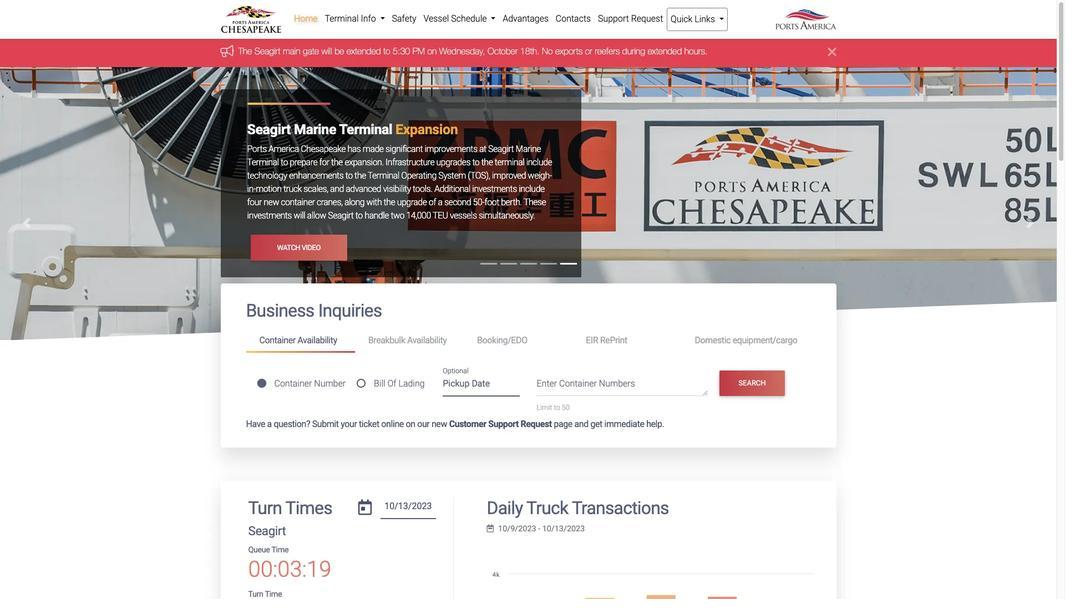 Task type: locate. For each thing, give the bounding box(es) containing it.
enter container numbers
[[537, 379, 635, 389]]

breakbulk availability link
[[355, 331, 464, 351]]

or
[[585, 46, 592, 56]]

enter
[[537, 379, 557, 389]]

None text field
[[380, 497, 436, 519]]

support inside 00:03:19 main content
[[488, 419, 519, 429]]

container availability
[[259, 335, 337, 346]]

0 horizontal spatial new
[[264, 197, 279, 208]]

container left number
[[274, 378, 312, 389]]

1 vertical spatial request
[[521, 419, 552, 429]]

container down the business
[[259, 335, 296, 346]]

container for container availability
[[259, 335, 296, 346]]

improved
[[492, 171, 526, 181]]

a inside ports america chesapeake has made significant improvements at seagirt marine terminal to                          prepare for the expansion. infrastructure upgrades to the terminal include technology                          enhancements to the terminal operating system (tos), improved weigh- in-motion truck scales,                          and advanced visibility tools. additional investments include four new container cranes,                          along with the upgrade of a second 50-foot berth. these investments will allow seagirt                          to handle two 14,000 teu vessels simultaneously.
[[438, 197, 442, 208]]

october
[[488, 46, 518, 56]]

schedule
[[451, 13, 487, 24]]

1 horizontal spatial request
[[631, 13, 663, 24]]

will
[[321, 46, 332, 56], [294, 210, 305, 221]]

0 horizontal spatial on
[[406, 419, 415, 429]]

tools.
[[413, 184, 432, 194]]

submit
[[312, 419, 339, 429]]

domestic equipment/cargo link
[[681, 331, 811, 351]]

0 vertical spatial new
[[264, 197, 279, 208]]

0 horizontal spatial and
[[330, 184, 344, 194]]

support request link
[[594, 8, 667, 30]]

0 horizontal spatial availability
[[298, 335, 337, 346]]

the up "advanced"
[[354, 171, 366, 181]]

1 horizontal spatial extended
[[648, 46, 682, 56]]

1 vertical spatial on
[[406, 419, 415, 429]]

0 vertical spatial request
[[631, 13, 663, 24]]

customer
[[449, 419, 486, 429]]

two
[[391, 210, 404, 221]]

new down motion
[[264, 197, 279, 208]]

Enter Container Numbers text field
[[537, 377, 708, 396]]

1 vertical spatial will
[[294, 210, 305, 221]]

seagirt up terminal
[[488, 144, 514, 154]]

limit
[[537, 404, 552, 412]]

0 horizontal spatial investments
[[247, 210, 292, 221]]

the seagirt main gate will be extended to 5:30 pm on wednesday, october 18th.  no exports or reefers during extended hours.
[[238, 46, 708, 56]]

cranes,
[[317, 197, 343, 208]]

0 vertical spatial include
[[526, 157, 552, 168]]

0 vertical spatial on
[[427, 46, 437, 56]]

close image
[[828, 45, 836, 58]]

queue time 00:03:19
[[248, 545, 331, 582]]

seagirt inside 00:03:19 main content
[[248, 524, 286, 538]]

support
[[598, 13, 629, 24], [488, 419, 519, 429]]

breakbulk
[[368, 335, 405, 346]]

home
[[294, 13, 318, 24]]

(tos),
[[468, 171, 490, 181]]

immediate
[[604, 419, 644, 429]]

quick
[[671, 14, 693, 24]]

1 vertical spatial new
[[432, 419, 447, 429]]

0 horizontal spatial will
[[294, 210, 305, 221]]

truck
[[526, 497, 568, 518]]

seagirt right the
[[255, 46, 280, 56]]

request inside 00:03:19 main content
[[521, 419, 552, 429]]

investments up foot
[[472, 184, 517, 194]]

seagirt down cranes, at the left
[[328, 210, 354, 221]]

1 horizontal spatial a
[[438, 197, 442, 208]]

will down 'container'
[[294, 210, 305, 221]]

seagirt marine terminal expansion
[[247, 122, 458, 138]]

extended right the during
[[648, 46, 682, 56]]

and left 'get'
[[574, 419, 589, 429]]

get
[[590, 419, 602, 429]]

with
[[366, 197, 382, 208]]

bill
[[374, 378, 385, 389]]

0 horizontal spatial support
[[488, 419, 519, 429]]

a right have
[[267, 419, 272, 429]]

seagirt up ports
[[247, 122, 291, 138]]

page
[[554, 419, 572, 429]]

terminal
[[325, 13, 359, 24], [339, 122, 392, 138], [247, 157, 279, 168], [368, 171, 399, 181]]

america
[[269, 144, 299, 154]]

terminal
[[495, 157, 524, 168]]

ports
[[247, 144, 267, 154]]

advanced
[[346, 184, 381, 194]]

and up cranes, at the left
[[330, 184, 344, 194]]

the
[[331, 157, 343, 168], [481, 157, 493, 168], [354, 171, 366, 181], [384, 197, 395, 208]]

on inside 00:03:19 main content
[[406, 419, 415, 429]]

terminal up made
[[339, 122, 392, 138]]

0 vertical spatial investments
[[472, 184, 517, 194]]

simultaneously.
[[479, 210, 535, 221]]

request down limit
[[521, 419, 552, 429]]

terminal left "info"
[[325, 13, 359, 24]]

request left quick
[[631, 13, 663, 24]]

to left 5:30
[[383, 46, 390, 56]]

terminal info link
[[321, 8, 388, 30]]

1 vertical spatial and
[[574, 419, 589, 429]]

1 horizontal spatial new
[[432, 419, 447, 429]]

availability down business inquiries
[[298, 335, 337, 346]]

search
[[739, 379, 766, 387]]

include up these
[[519, 184, 545, 194]]

10/9/2023 - 10/13/2023
[[498, 524, 585, 534]]

domestic
[[695, 335, 731, 346]]

0 horizontal spatial marine
[[294, 122, 336, 138]]

1 horizontal spatial will
[[321, 46, 332, 56]]

container for container number
[[274, 378, 312, 389]]

for
[[319, 157, 329, 168]]

advantages link
[[499, 8, 552, 30]]

on right pm
[[427, 46, 437, 56]]

search button
[[720, 370, 785, 396]]

time
[[271, 545, 289, 555]]

include up weigh-
[[526, 157, 552, 168]]

investments down four
[[247, 210, 292, 221]]

safety link
[[388, 8, 420, 30]]

2 availability from the left
[[407, 335, 447, 346]]

marine up terminal
[[516, 144, 541, 154]]

info
[[361, 13, 376, 24]]

four
[[247, 197, 262, 208]]

limit to 50
[[537, 404, 570, 412]]

infrastructure
[[386, 157, 434, 168]]

to up (tos),
[[472, 157, 479, 168]]

gate
[[303, 46, 319, 56]]

1 horizontal spatial availability
[[407, 335, 447, 346]]

1 horizontal spatial and
[[574, 419, 589, 429]]

availability
[[298, 335, 337, 346], [407, 335, 447, 346]]

container
[[259, 335, 296, 346], [274, 378, 312, 389], [559, 379, 597, 389]]

will inside ports america chesapeake has made significant improvements at seagirt marine terminal to                          prepare for the expansion. infrastructure upgrades to the terminal include technology                          enhancements to the terminal operating system (tos), improved weigh- in-motion truck scales,                          and advanced visibility tools. additional investments include four new container cranes,                          along with the upgrade of a second 50-foot berth. these investments will allow seagirt                          to handle two 14,000 teu vessels simultaneously.
[[294, 210, 305, 221]]

1 vertical spatial a
[[267, 419, 272, 429]]

new
[[264, 197, 279, 208], [432, 419, 447, 429]]

0 vertical spatial will
[[321, 46, 332, 56]]

1 vertical spatial marine
[[516, 144, 541, 154]]

business inquiries
[[246, 300, 382, 321]]

quick links
[[671, 14, 717, 24]]

terminal info
[[325, 13, 378, 24]]

availability right breakbulk
[[407, 335, 447, 346]]

0 horizontal spatial extended
[[347, 46, 381, 56]]

1 vertical spatial support
[[488, 419, 519, 429]]

0 vertical spatial and
[[330, 184, 344, 194]]

availability for container availability
[[298, 335, 337, 346]]

ports america chesapeake has made significant improvements at seagirt marine terminal to                          prepare for the expansion. infrastructure upgrades to the terminal include technology                          enhancements to the terminal operating system (tos), improved weigh- in-motion truck scales,                          and advanced visibility tools. additional investments include four new container cranes,                          along with the upgrade of a second 50-foot berth. these investments will allow seagirt                          to handle two 14,000 teu vessels simultaneously.
[[247, 144, 552, 221]]

eir reprint
[[586, 335, 627, 346]]

new right our
[[432, 419, 447, 429]]

0 horizontal spatial request
[[521, 419, 552, 429]]

expansion image
[[0, 67, 1057, 523]]

extended right be
[[347, 46, 381, 56]]

support right customer
[[488, 419, 519, 429]]

on inside alert
[[427, 46, 437, 56]]

to left 50
[[554, 404, 560, 412]]

vessel
[[424, 13, 449, 24]]

and inside 00:03:19 main content
[[574, 419, 589, 429]]

eir reprint link
[[573, 331, 681, 351]]

00:03:19
[[248, 556, 331, 582]]

1 vertical spatial investments
[[247, 210, 292, 221]]

the seagirt main gate will be extended to 5:30 pm on wednesday, october 18th.  no exports or reefers during extended hours. link
[[238, 46, 708, 56]]

daily
[[487, 497, 523, 518]]

a right of
[[438, 197, 442, 208]]

ticket
[[359, 419, 379, 429]]

marine up chesapeake
[[294, 122, 336, 138]]

calendar day image
[[358, 500, 372, 515]]

daily truck transactions
[[487, 497, 669, 518]]

video
[[302, 243, 321, 252]]

1 horizontal spatial on
[[427, 46, 437, 56]]

support up reefers
[[598, 13, 629, 24]]

booking/edo
[[477, 335, 527, 346]]

vessel schedule
[[424, 13, 489, 24]]

0 horizontal spatial a
[[267, 419, 272, 429]]

to down along
[[355, 210, 363, 221]]

14,000
[[406, 210, 431, 221]]

on left our
[[406, 419, 415, 429]]

will left be
[[321, 46, 332, 56]]

seagirt up queue
[[248, 524, 286, 538]]

expansion.
[[345, 157, 384, 168]]

seagirt inside the seagirt main gate will be extended to 5:30 pm on wednesday, october 18th.  no exports or reefers during extended hours. alert
[[255, 46, 280, 56]]

0 vertical spatial marine
[[294, 122, 336, 138]]

1 availability from the left
[[298, 335, 337, 346]]

1 horizontal spatial marine
[[516, 144, 541, 154]]

marine inside ports america chesapeake has made significant improvements at seagirt marine terminal to                          prepare for the expansion. infrastructure upgrades to the terminal include technology                          enhancements to the terminal operating system (tos), improved weigh- in-motion truck scales,                          and advanced visibility tools. additional investments include four new container cranes,                          along with the upgrade of a second 50-foot berth. these investments will allow seagirt                          to handle two 14,000 teu vessels simultaneously.
[[516, 144, 541, 154]]

1 horizontal spatial investments
[[472, 184, 517, 194]]

support request
[[598, 13, 663, 24]]

0 vertical spatial a
[[438, 197, 442, 208]]

0 vertical spatial support
[[598, 13, 629, 24]]

marine
[[294, 122, 336, 138], [516, 144, 541, 154]]



Task type: describe. For each thing, give the bounding box(es) containing it.
2 extended from the left
[[648, 46, 682, 56]]

availability for breakbulk availability
[[407, 335, 447, 346]]

to inside 00:03:19 main content
[[554, 404, 560, 412]]

turn
[[248, 497, 282, 518]]

be
[[335, 46, 344, 56]]

breakbulk availability
[[368, 335, 447, 346]]

expansion
[[396, 122, 458, 138]]

vessels
[[450, 210, 477, 221]]

additional
[[434, 184, 470, 194]]

the seagirt main gate will be extended to 5:30 pm on wednesday, october 18th.  no exports or reefers during extended hours. alert
[[0, 36, 1057, 67]]

equipment/cargo
[[733, 335, 797, 346]]

along
[[344, 197, 365, 208]]

foot
[[485, 197, 499, 208]]

container number
[[274, 378, 346, 389]]

your
[[341, 419, 357, 429]]

reprint
[[600, 335, 627, 346]]

truck
[[283, 184, 302, 194]]

advantages
[[503, 13, 549, 24]]

the
[[238, 46, 252, 56]]

prepare
[[290, 157, 317, 168]]

weigh-
[[528, 171, 552, 181]]

customer support request link
[[449, 419, 552, 429]]

made
[[363, 144, 384, 154]]

request inside support request link
[[631, 13, 663, 24]]

-
[[538, 524, 540, 534]]

a inside 00:03:19 main content
[[267, 419, 272, 429]]

home link
[[290, 8, 321, 30]]

inquiries
[[318, 300, 382, 321]]

the right for
[[331, 157, 343, 168]]

safety
[[392, 13, 416, 24]]

00:03:19 main content
[[212, 284, 845, 599]]

to up "advanced"
[[345, 171, 353, 181]]

watch video link
[[250, 235, 347, 261]]

the down at
[[481, 157, 493, 168]]

1 extended from the left
[[347, 46, 381, 56]]

turn times
[[248, 497, 332, 518]]

improvements
[[425, 144, 477, 154]]

to down america
[[281, 157, 288, 168]]

of
[[429, 197, 436, 208]]

pm
[[413, 46, 425, 56]]

container availability link
[[246, 331, 355, 353]]

teu
[[433, 210, 448, 221]]

contacts
[[556, 13, 591, 24]]

hours.
[[684, 46, 708, 56]]

to inside alert
[[383, 46, 390, 56]]

50-
[[473, 197, 485, 208]]

new inside ports america chesapeake has made significant improvements at seagirt marine terminal to                          prepare for the expansion. infrastructure upgrades to the terminal include technology                          enhancements to the terminal operating system (tos), improved weigh- in-motion truck scales,                          and advanced visibility tools. additional investments include four new container cranes,                          along with the upgrade of a second 50-foot berth. these investments will allow seagirt                          to handle two 14,000 teu vessels simultaneously.
[[264, 197, 279, 208]]

container
[[281, 197, 315, 208]]

at
[[479, 144, 486, 154]]

10/13/2023
[[542, 524, 585, 534]]

help.
[[646, 419, 664, 429]]

significant
[[386, 144, 423, 154]]

1 horizontal spatial support
[[598, 13, 629, 24]]

terminal up 'visibility'
[[368, 171, 399, 181]]

5:30
[[393, 46, 410, 56]]

and inside ports america chesapeake has made significant improvements at seagirt marine terminal to                          prepare for the expansion. infrastructure upgrades to the terminal include technology                          enhancements to the terminal operating system (tos), improved weigh- in-motion truck scales,                          and advanced visibility tools. additional investments include four new container cranes,                          along with the upgrade of a second 50-foot berth. these investments will allow seagirt                          to handle two 14,000 teu vessels simultaneously.
[[330, 184, 344, 194]]

queue
[[248, 545, 270, 555]]

links
[[695, 14, 715, 24]]

scales,
[[304, 184, 328, 194]]

main
[[283, 46, 301, 56]]

container up 50
[[559, 379, 597, 389]]

booking/edo link
[[464, 331, 573, 351]]

Optional text field
[[443, 375, 520, 397]]

our
[[417, 419, 430, 429]]

calendar week image
[[487, 525, 494, 533]]

will inside alert
[[321, 46, 332, 56]]

allow
[[307, 210, 326, 221]]

number
[[314, 378, 346, 389]]

enhancements
[[289, 171, 344, 181]]

during
[[622, 46, 645, 56]]

terminal inside "link"
[[325, 13, 359, 24]]

the right with
[[384, 197, 395, 208]]

bullhorn image
[[221, 45, 238, 57]]

chesapeake
[[301, 144, 346, 154]]

of
[[387, 378, 396, 389]]

transactions
[[572, 497, 669, 518]]

none text field inside 00:03:19 main content
[[380, 497, 436, 519]]

upgrade
[[397, 197, 427, 208]]

reefers
[[595, 46, 620, 56]]

times
[[285, 497, 332, 518]]

numbers
[[599, 379, 635, 389]]

operating
[[401, 171, 436, 181]]

no
[[542, 46, 553, 56]]

new inside 00:03:19 main content
[[432, 419, 447, 429]]

terminal up the technology
[[247, 157, 279, 168]]

exports
[[555, 46, 583, 56]]

visibility
[[383, 184, 411, 194]]

1 vertical spatial include
[[519, 184, 545, 194]]

optional
[[443, 367, 469, 375]]

watch video
[[277, 243, 321, 252]]

50
[[562, 404, 570, 412]]

contacts link
[[552, 8, 594, 30]]

in-
[[247, 184, 256, 194]]

motion
[[256, 184, 282, 194]]

technology
[[247, 171, 287, 181]]

vessel schedule link
[[420, 8, 499, 30]]



Task type: vqa. For each thing, say whether or not it's contained in the screenshot.
LATEST TWEETS
no



